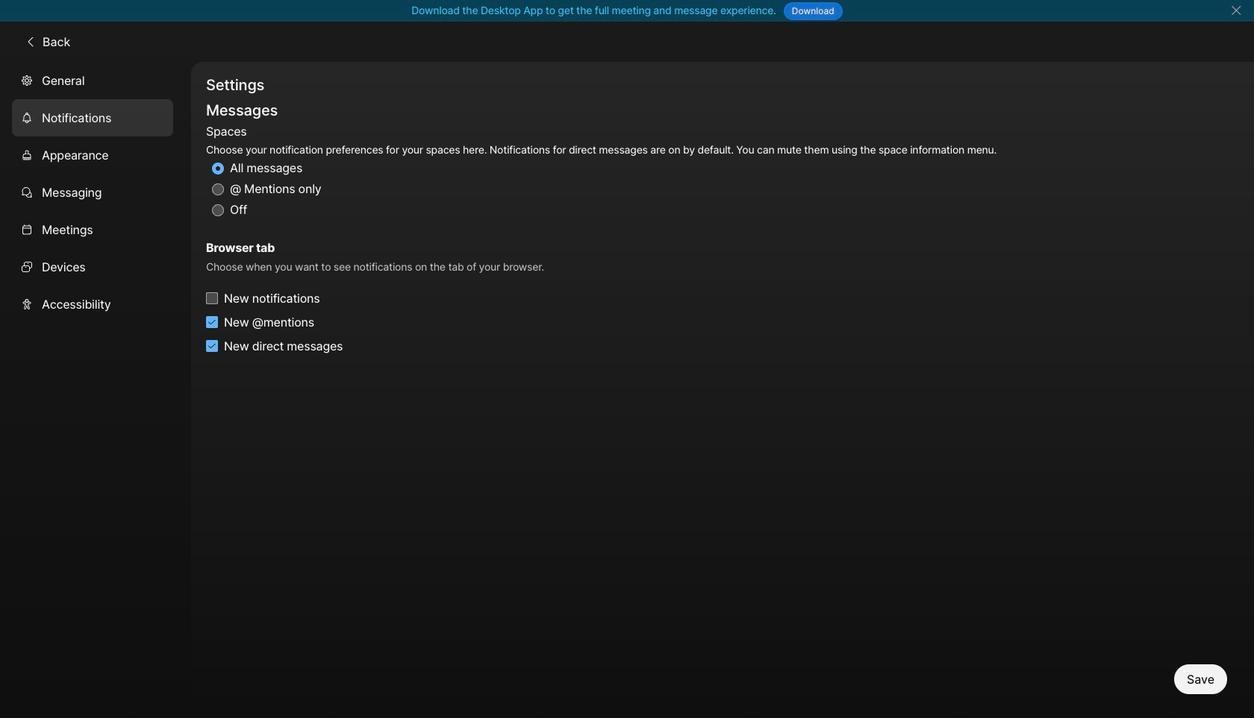 Task type: locate. For each thing, give the bounding box(es) containing it.
devices tab
[[12, 248, 173, 286]]

general tab
[[12, 62, 173, 99]]

meetings tab
[[12, 211, 173, 248]]

settings navigation
[[0, 62, 191, 719]]

All messages radio
[[212, 163, 224, 175]]

option group
[[206, 121, 997, 221]]

appearance tab
[[12, 136, 173, 174]]



Task type: vqa. For each thing, say whether or not it's contained in the screenshot.
Webex tab list at left top
no



Task type: describe. For each thing, give the bounding box(es) containing it.
messaging tab
[[12, 174, 173, 211]]

cancel_16 image
[[1230, 4, 1242, 16]]

Off radio
[[212, 205, 224, 217]]

accessibility tab
[[12, 286, 173, 323]]

notifications tab
[[12, 99, 173, 136]]

@ Mentions only radio
[[212, 184, 224, 196]]



